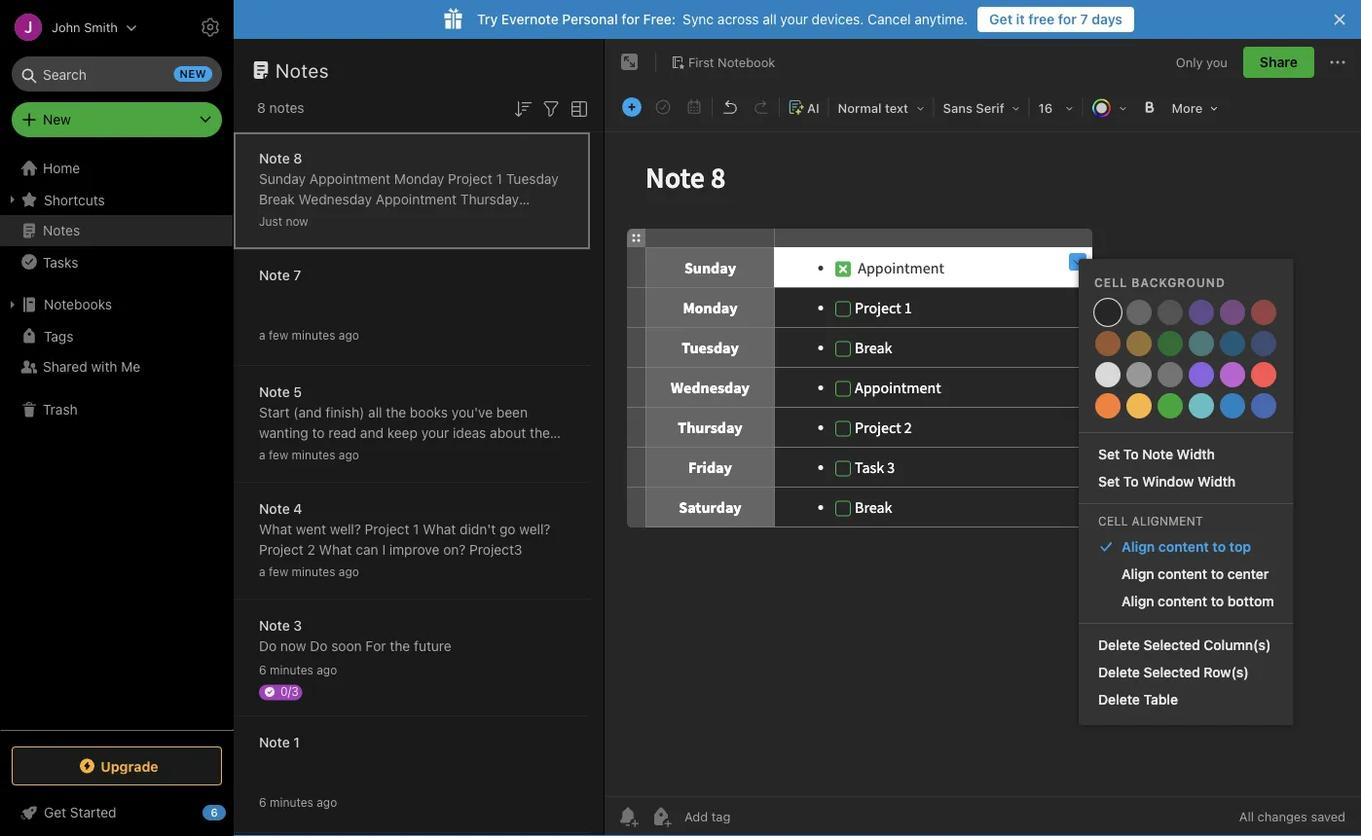 Task type: vqa. For each thing, say whether or not it's contained in the screenshot.
6 minutes ago
yes



Task type: describe. For each thing, give the bounding box(es) containing it.
ago down can on the bottom left of page
[[339, 565, 359, 579]]

john smith
[[52, 20, 118, 35]]

note for note 8
[[259, 151, 290, 167]]

for for free:
[[622, 11, 640, 27]]

in
[[277, 446, 288, 462]]

1 a few minutes ago from the top
[[259, 329, 359, 342]]

been
[[497, 405, 528, 421]]

a inside start (and finish) all the books you've been wanting to read and keep your ideas about them all in one place. tip: if you're reading a physical book, take pictu...
[[493, 446, 501, 462]]

evernote
[[502, 11, 559, 27]]

Insert field
[[618, 94, 647, 121]]

6 inside help and learning task checklist field
[[211, 807, 218, 820]]

1 horizontal spatial all
[[368, 405, 382, 421]]

first
[[689, 55, 715, 69]]

just
[[259, 215, 283, 228]]

new search field
[[25, 56, 212, 92]]

Help and Learning task checklist field
[[0, 798, 234, 829]]

trash link
[[0, 395, 233, 426]]

note 3
[[259, 618, 302, 634]]

tags
[[44, 328, 73, 344]]

8 notes
[[257, 100, 304, 116]]

6 down note 3
[[259, 664, 267, 677]]

0 vertical spatial 8
[[257, 100, 266, 116]]

2 inside what went well? project 1 what didn't go well? project 2 what can i improve on? project3
[[307, 542, 315, 558]]

6 right click to collapse 'image'
[[259, 796, 267, 810]]

on?
[[443, 542, 466, 558]]

shortcuts button
[[0, 184, 233, 215]]

a up note 5
[[259, 329, 266, 342]]

just now
[[259, 215, 308, 228]]

with
[[91, 359, 117, 375]]

soon
[[331, 639, 362, 655]]

note for note 1
[[259, 735, 290, 751]]

note 1
[[259, 735, 300, 751]]

Heading level field
[[832, 94, 932, 122]]

all changes saved
[[1240, 810, 1346, 825]]

0/3
[[281, 685, 299, 699]]

more actions image
[[1327, 51, 1350, 74]]

notebook
[[718, 55, 776, 69]]

days
[[1092, 11, 1123, 27]]

about
[[490, 425, 526, 441]]

only
[[1177, 55, 1204, 69]]

1 vertical spatial 7
[[294, 267, 301, 283]]

shortcuts
[[44, 192, 105, 208]]

note for note 7
[[259, 267, 290, 283]]

sunday
[[259, 171, 306, 187]]

note 5
[[259, 384, 302, 400]]

1 few from the top
[[269, 329, 289, 342]]

Account field
[[0, 8, 137, 47]]

keep
[[387, 425, 418, 441]]

project3
[[470, 542, 523, 558]]

you're
[[399, 446, 439, 462]]

(and
[[294, 405, 322, 421]]

get for get it free for 7 days
[[990, 11, 1013, 27]]

minutes down went
[[292, 565, 336, 579]]

do now do soon for the future
[[259, 639, 452, 655]]

note 4
[[259, 501, 302, 517]]

trash
[[43, 402, 78, 418]]

tasks
[[43, 254, 78, 270]]

now for just
[[286, 215, 308, 228]]

expand notebooks image
[[5, 297, 20, 313]]

future
[[414, 639, 452, 655]]

tip:
[[360, 446, 384, 462]]

home link
[[0, 153, 234, 184]]

a few minutes ago for note 4
[[259, 565, 359, 579]]

physical
[[504, 446, 556, 462]]

try
[[477, 11, 498, 27]]

notes
[[269, 100, 304, 116]]

what went well? project 1 what didn't go well? project 2 what can i improve on? project3
[[259, 522, 551, 558]]

ago up pictu...
[[339, 449, 359, 462]]

1 for what
[[413, 522, 419, 538]]

note for note 5
[[259, 384, 290, 400]]

pictu...
[[328, 466, 372, 482]]

More actions field
[[1327, 47, 1350, 78]]

break
[[259, 191, 295, 207]]

changes
[[1258, 810, 1308, 825]]

project down break
[[259, 212, 304, 228]]

ai
[[808, 101, 820, 115]]

can
[[356, 542, 379, 558]]

more
[[1172, 101, 1203, 115]]

book,
[[259, 466, 294, 482]]

to
[[312, 425, 325, 441]]

saved
[[1312, 810, 1346, 825]]

note window element
[[605, 39, 1362, 837]]

2 vertical spatial 1
[[294, 735, 300, 751]]

for
[[366, 639, 386, 655]]

Sort options field
[[511, 95, 535, 121]]

devices.
[[812, 11, 864, 27]]

try evernote personal for free: sync across all your devices. cancel anytime.
[[477, 11, 968, 27]]

Font family field
[[937, 94, 1027, 122]]

share
[[1260, 54, 1298, 70]]

for for 7
[[1059, 11, 1077, 27]]

ideas
[[453, 425, 486, 441]]

0 vertical spatial notes
[[276, 58, 329, 81]]

ago up finish) in the left of the page
[[339, 329, 359, 342]]

the inside start (and finish) all the books you've been wanting to read and keep your ideas about them all in one place. tip: if you're reading a physical book, take pictu...
[[386, 405, 406, 421]]

1 vertical spatial appointment
[[376, 191, 457, 207]]

shared
[[43, 359, 87, 375]]

1 vertical spatial the
[[390, 639, 410, 655]]

normal
[[838, 101, 882, 115]]

a few minutes ago for note 5
[[259, 449, 359, 462]]

one
[[292, 446, 315, 462]]

ago right click to collapse 'image'
[[317, 796, 337, 810]]

start (and finish) all the books you've been wanting to read and keep your ideas about them all in one place. tip: if you're reading a physical book, take pictu...
[[259, 405, 562, 482]]

cancel
[[868, 11, 911, 27]]

Search text field
[[25, 56, 208, 92]]

undo image
[[717, 94, 744, 121]]

i
[[382, 542, 386, 558]]

free
[[1029, 11, 1055, 27]]

add filters image
[[540, 97, 563, 121]]

personal
[[562, 11, 618, 27]]

1 do from the left
[[259, 639, 277, 655]]

note 8
[[259, 151, 302, 167]]

expand note image
[[619, 51, 642, 74]]

More field
[[1166, 94, 1226, 122]]

place.
[[319, 446, 356, 462]]



Task type: locate. For each thing, give the bounding box(es) containing it.
get started
[[44, 805, 117, 821]]

serif
[[976, 101, 1005, 115]]

2 inside the "sunday appointment monday project 1 tuesday break wednesday appointment thursday project 2 friday saturday"
[[307, 212, 315, 228]]

0 vertical spatial your
[[781, 11, 808, 27]]

if
[[387, 446, 396, 462]]

Note Editor text field
[[605, 132, 1362, 797]]

note down the just
[[259, 267, 290, 283]]

what down note 4 in the left bottom of the page
[[259, 522, 292, 538]]

the
[[386, 405, 406, 421], [390, 639, 410, 655]]

6 minutes ago up 0/3
[[259, 664, 337, 677]]

1 horizontal spatial well?
[[520, 522, 551, 538]]

2 for from the left
[[1059, 11, 1077, 27]]

1 horizontal spatial 8
[[294, 151, 302, 167]]

0 horizontal spatial 1
[[294, 735, 300, 751]]

1 vertical spatial a few minutes ago
[[259, 449, 359, 462]]

notes up tasks at left top
[[43, 223, 80, 239]]

1 down 0/3
[[294, 735, 300, 751]]

sync
[[683, 11, 714, 27]]

1 for tuesday
[[496, 171, 503, 187]]

2 few from the top
[[269, 449, 289, 462]]

tags button
[[0, 320, 233, 352]]

all left in
[[259, 446, 273, 462]]

5
[[294, 384, 302, 400]]

all up and
[[368, 405, 382, 421]]

now for do
[[280, 639, 306, 655]]

few up note 5
[[269, 329, 289, 342]]

now down 3
[[280, 639, 306, 655]]

wednesday
[[299, 191, 372, 207]]

2 vertical spatial all
[[259, 446, 273, 462]]

7 inside "button"
[[1081, 11, 1089, 27]]

2 horizontal spatial what
[[423, 522, 456, 538]]

tree
[[0, 153, 234, 730]]

0 horizontal spatial all
[[259, 446, 273, 462]]

improve
[[389, 542, 440, 558]]

2 well? from the left
[[520, 522, 551, 538]]

do down note 3
[[259, 639, 277, 655]]

saturday
[[361, 212, 417, 228]]

2 left friday
[[307, 212, 315, 228]]

notes
[[276, 58, 329, 81], [43, 223, 80, 239]]

View options field
[[563, 95, 591, 121]]

notes inside tree
[[43, 223, 80, 239]]

1 horizontal spatial 7
[[1081, 11, 1089, 27]]

free:
[[644, 11, 676, 27]]

home
[[43, 160, 80, 176]]

well? up can on the bottom left of page
[[330, 522, 361, 538]]

a down about
[[493, 446, 501, 462]]

Font color field
[[1086, 94, 1134, 122]]

6 minutes ago down the note 1 on the left of page
[[259, 796, 337, 810]]

1 6 minutes ago from the top
[[259, 664, 337, 677]]

8 left notes
[[257, 100, 266, 116]]

0 horizontal spatial notes
[[43, 223, 80, 239]]

project down went
[[259, 542, 304, 558]]

appointment down monday
[[376, 191, 457, 207]]

it
[[1017, 11, 1025, 27]]

1 horizontal spatial notes
[[276, 58, 329, 81]]

7 down just now
[[294, 267, 301, 283]]

do
[[259, 639, 277, 655], [310, 639, 328, 655]]

what left can on the bottom left of page
[[319, 542, 352, 558]]

2 6 minutes ago from the top
[[259, 796, 337, 810]]

appointment
[[310, 171, 391, 187], [376, 191, 457, 207]]

tree containing home
[[0, 153, 234, 730]]

1 horizontal spatial do
[[310, 639, 328, 655]]

for inside "button"
[[1059, 11, 1077, 27]]

a up note 3
[[259, 565, 266, 579]]

1 vertical spatial get
[[44, 805, 66, 821]]

1 up improve
[[413, 522, 419, 538]]

appointment up wednesday
[[310, 171, 391, 187]]

get left it
[[990, 11, 1013, 27]]

get for get started
[[44, 805, 66, 821]]

1 note from the top
[[259, 151, 290, 167]]

wanting
[[259, 425, 309, 441]]

1 horizontal spatial 1
[[413, 522, 419, 538]]

get it free for 7 days
[[990, 11, 1123, 27]]

start
[[259, 405, 290, 421]]

tasks button
[[0, 246, 233, 278]]

bold image
[[1136, 94, 1164, 121]]

0 vertical spatial appointment
[[310, 171, 391, 187]]

1 vertical spatial 6 minutes ago
[[259, 796, 337, 810]]

for left free:
[[622, 11, 640, 27]]

get inside help and learning task checklist field
[[44, 805, 66, 821]]

minutes right click to collapse 'image'
[[270, 796, 314, 810]]

now right the just
[[286, 215, 308, 228]]

note left 3
[[259, 618, 290, 634]]

note left 4
[[259, 501, 290, 517]]

1 horizontal spatial for
[[1059, 11, 1077, 27]]

add tag image
[[650, 806, 673, 829]]

1 vertical spatial notes
[[43, 223, 80, 239]]

1 vertical spatial all
[[368, 405, 382, 421]]

minutes up 'take'
[[292, 449, 336, 462]]

your left devices.
[[781, 11, 808, 27]]

a few minutes ago
[[259, 329, 359, 342], [259, 449, 359, 462], [259, 565, 359, 579]]

0 vertical spatial all
[[763, 11, 777, 27]]

your
[[781, 11, 808, 27], [421, 425, 449, 441]]

monday
[[394, 171, 444, 187]]

shared with me
[[43, 359, 141, 375]]

you
[[1207, 55, 1228, 69]]

minutes up the 5 at the top
[[292, 329, 336, 342]]

1 inside what went well? project 1 what didn't go well? project 2 what can i improve on? project3
[[413, 522, 419, 538]]

now
[[286, 215, 308, 228], [280, 639, 306, 655]]

note for note 3
[[259, 618, 290, 634]]

0 vertical spatial 6 minutes ago
[[259, 664, 337, 677]]

1 well? from the left
[[330, 522, 361, 538]]

6 left click to collapse 'image'
[[211, 807, 218, 820]]

1 horizontal spatial your
[[781, 11, 808, 27]]

0 horizontal spatial get
[[44, 805, 66, 821]]

1 vertical spatial 8
[[294, 151, 302, 167]]

0 horizontal spatial do
[[259, 639, 277, 655]]

well? right go
[[520, 522, 551, 538]]

ai button
[[782, 94, 827, 122]]

few
[[269, 329, 289, 342], [269, 449, 289, 462], [269, 565, 289, 579]]

your inside start (and finish) all the books you've been wanting to read and keep your ideas about them all in one place. tip: if you're reading a physical book, take pictu...
[[421, 425, 449, 441]]

few for 4
[[269, 565, 289, 579]]

and
[[360, 425, 384, 441]]

0 horizontal spatial well?
[[330, 522, 361, 538]]

me
[[121, 359, 141, 375]]

a few minutes ago down went
[[259, 565, 359, 579]]

7
[[1081, 11, 1089, 27], [294, 267, 301, 283]]

started
[[70, 805, 117, 821]]

1 vertical spatial 1
[[413, 522, 419, 538]]

3 note from the top
[[259, 384, 290, 400]]

for right free
[[1059, 11, 1077, 27]]

0 horizontal spatial 8
[[257, 100, 266, 116]]

what up on?
[[423, 522, 456, 538]]

finish)
[[326, 405, 365, 421]]

0 vertical spatial few
[[269, 329, 289, 342]]

few for 5
[[269, 449, 289, 462]]

you've
[[452, 405, 493, 421]]

do left soon
[[310, 639, 328, 655]]

few up book,
[[269, 449, 289, 462]]

sans
[[944, 101, 973, 115]]

new
[[180, 68, 207, 80]]

1 horizontal spatial what
[[319, 542, 352, 558]]

all right across
[[763, 11, 777, 27]]

2 horizontal spatial all
[[763, 11, 777, 27]]

7 left 'days'
[[1081, 11, 1089, 27]]

2 a few minutes ago from the top
[[259, 449, 359, 462]]

0 horizontal spatial 7
[[294, 267, 301, 283]]

get it free for 7 days button
[[978, 7, 1135, 32]]

the up keep
[[386, 405, 406, 421]]

note for note 4
[[259, 501, 290, 517]]

2 vertical spatial a few minutes ago
[[259, 565, 359, 579]]

2 horizontal spatial 1
[[496, 171, 503, 187]]

upgrade
[[101, 759, 159, 775]]

4
[[294, 501, 302, 517]]

add a reminder image
[[617, 806, 640, 829]]

Add filters field
[[540, 95, 563, 121]]

1 vertical spatial few
[[269, 449, 289, 462]]

books
[[410, 405, 448, 421]]

few up note 3
[[269, 565, 289, 579]]

8 up "sunday"
[[294, 151, 302, 167]]

0 vertical spatial 7
[[1081, 11, 1089, 27]]

went
[[296, 522, 326, 538]]

2 note from the top
[[259, 267, 290, 283]]

thursday
[[461, 191, 519, 207]]

your down books
[[421, 425, 449, 441]]

5 note from the top
[[259, 618, 290, 634]]

2 do from the left
[[310, 639, 328, 655]]

a left in
[[259, 449, 266, 462]]

Font size field
[[1032, 94, 1081, 122]]

get left the started
[[44, 805, 66, 821]]

notes up notes
[[276, 58, 329, 81]]

a few minutes ago up 'take'
[[259, 449, 359, 462]]

text
[[885, 101, 909, 115]]

1 vertical spatial your
[[421, 425, 449, 441]]

new
[[43, 112, 71, 128]]

project
[[448, 171, 493, 187], [259, 212, 304, 228], [365, 522, 410, 538], [259, 542, 304, 558]]

click to collapse image
[[226, 801, 241, 824]]

1 vertical spatial now
[[280, 639, 306, 655]]

1 inside the "sunday appointment monday project 1 tuesday break wednesday appointment thursday project 2 friday saturday"
[[496, 171, 503, 187]]

sans serif
[[944, 101, 1005, 115]]

the right for
[[390, 639, 410, 655]]

note 7
[[259, 267, 301, 283]]

notebooks
[[44, 297, 112, 313]]

0 vertical spatial the
[[386, 405, 406, 421]]

get
[[990, 11, 1013, 27], [44, 805, 66, 821]]

reading
[[442, 446, 490, 462]]

0 vertical spatial 2
[[307, 212, 315, 228]]

0 vertical spatial 1
[[496, 171, 503, 187]]

settings image
[[199, 16, 222, 39]]

0 horizontal spatial what
[[259, 522, 292, 538]]

0 horizontal spatial your
[[421, 425, 449, 441]]

1 vertical spatial 2
[[307, 542, 315, 558]]

get inside "button"
[[990, 11, 1013, 27]]

what
[[259, 522, 292, 538], [423, 522, 456, 538], [319, 542, 352, 558]]

1 for from the left
[[622, 11, 640, 27]]

16
[[1039, 101, 1053, 115]]

2 down went
[[307, 542, 315, 558]]

project up i
[[365, 522, 410, 538]]

3 few from the top
[[269, 565, 289, 579]]

1 up thursday
[[496, 171, 503, 187]]

6 note from the top
[[259, 735, 290, 751]]

note
[[259, 151, 290, 167], [259, 267, 290, 283], [259, 384, 290, 400], [259, 501, 290, 517], [259, 618, 290, 634], [259, 735, 290, 751]]

Add tag field
[[683, 809, 829, 826]]

2 vertical spatial few
[[269, 565, 289, 579]]

0 horizontal spatial for
[[622, 11, 640, 27]]

0 vertical spatial now
[[286, 215, 308, 228]]

3 a few minutes ago from the top
[[259, 565, 359, 579]]

go
[[500, 522, 516, 538]]

0 vertical spatial get
[[990, 11, 1013, 27]]

0 vertical spatial a few minutes ago
[[259, 329, 359, 342]]

2
[[307, 212, 315, 228], [307, 542, 315, 558]]

2 2 from the top
[[307, 542, 315, 558]]

normal text
[[838, 101, 909, 115]]

1 horizontal spatial get
[[990, 11, 1013, 27]]

share button
[[1244, 47, 1315, 78]]

notes link
[[0, 215, 233, 246]]

4 note from the top
[[259, 501, 290, 517]]

only you
[[1177, 55, 1228, 69]]

note up "start"
[[259, 384, 290, 400]]

6
[[259, 664, 267, 677], [259, 796, 267, 810], [211, 807, 218, 820]]

smith
[[84, 20, 118, 35]]

project up thursday
[[448, 171, 493, 187]]

notebooks link
[[0, 289, 233, 320]]

a few minutes ago up the 5 at the top
[[259, 329, 359, 342]]

didn't
[[460, 522, 496, 538]]

across
[[718, 11, 759, 27]]

minutes up 0/3
[[270, 664, 314, 677]]

ago down soon
[[317, 664, 337, 677]]

them
[[530, 425, 562, 441]]

note up "sunday"
[[259, 151, 290, 167]]

1 2 from the top
[[307, 212, 315, 228]]

note down 0/3
[[259, 735, 290, 751]]

john
[[52, 20, 80, 35]]



